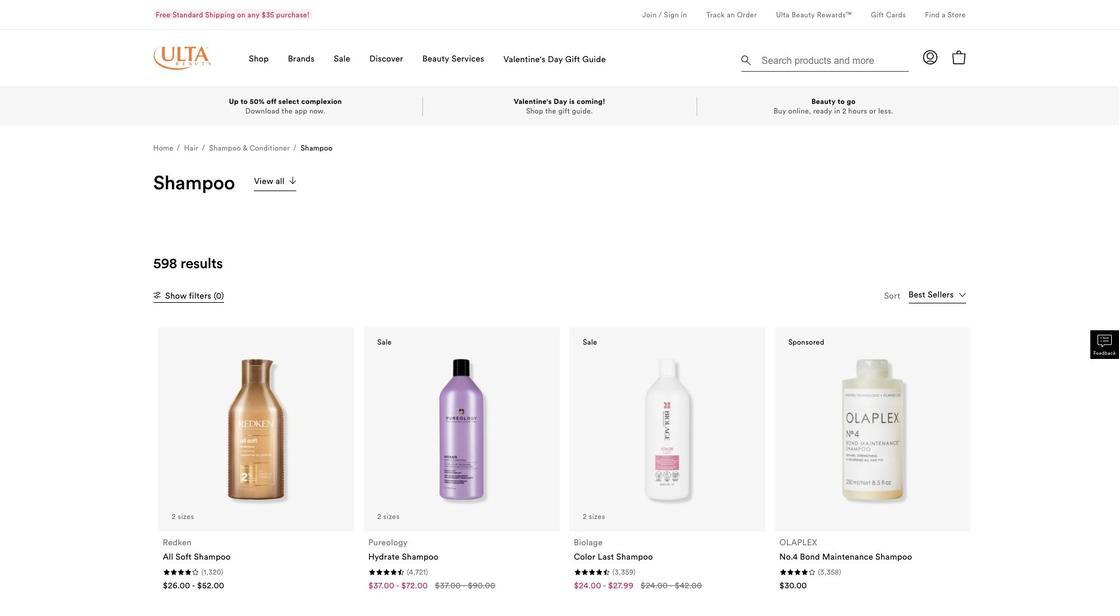 Task type: locate. For each thing, give the bounding box(es) containing it.
biolage color last shampoo image
[[589, 351, 746, 508]]

None search field
[[742, 45, 909, 74]]

Sort field
[[909, 288, 966, 303]]

log in to your ulta account image
[[923, 50, 938, 64]]

olaplex no.4 bond maintenance shampoo image
[[795, 351, 951, 508]]



Task type: vqa. For each thing, say whether or not it's contained in the screenshot.
"Mini"
no



Task type: describe. For each thing, give the bounding box(es) containing it.
redken all soft shampoo image
[[178, 351, 335, 508]]

0 items in bag image
[[952, 50, 966, 64]]

Search products and more search field
[[761, 48, 905, 69]]

withicon image
[[153, 292, 161, 299]]

withiconright image
[[290, 177, 297, 184]]

pureology hydrate shampoo image
[[383, 351, 540, 508]]



